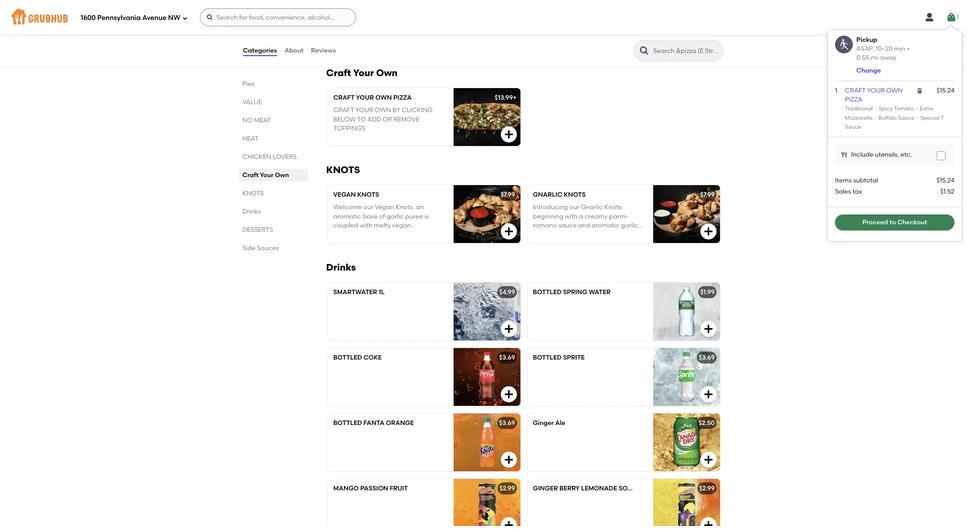 Task type: vqa. For each thing, say whether or not it's contained in the screenshot.
the 'OR'
yes



Task type: describe. For each thing, give the bounding box(es) containing it.
sprite
[[563, 354, 585, 362]]

own up craft your own by clicking below to add or remove toppings
[[375, 94, 392, 102]]

0 vertical spatial own
[[376, 67, 398, 78]]

tomato
[[894, 106, 914, 112]]

change button
[[857, 66, 881, 75]]

Search &pizza (E Street) search field
[[653, 47, 721, 55]]

orange
[[386, 420, 414, 427]]

chicken
[[242, 153, 271, 161]]

svg image for dirty bird image
[[504, 32, 514, 42]]

tax
[[853, 188, 862, 196]]

∙ left spicy
[[874, 106, 878, 112]]

ginger berry lemonade soda image
[[653, 480, 720, 527]]

proceed
[[863, 219, 888, 226]]

ginger
[[533, 485, 558, 493]]

change
[[857, 67, 881, 74]]

0 vertical spatial craft your own
[[326, 67, 398, 78]]

bottled for bottled spring water
[[533, 289, 562, 296]]

sales tax
[[835, 188, 862, 196]]

svg image for smartwater 1l image
[[504, 324, 514, 335]]

svg image inside 1 button
[[946, 12, 957, 23]]

craft inside craft your own pizza
[[845, 87, 866, 94]]

about button
[[284, 35, 304, 67]]

sauces
[[257, 245, 279, 252]]

categories button
[[242, 35, 278, 67]]

passion
[[360, 485, 388, 493]]

mi
[[871, 54, 879, 61]]

drinks tab
[[242, 207, 305, 217]]

∙ buffalo sauce
[[873, 115, 915, 121]]

side sauces
[[242, 245, 279, 252]]

own inside craft your own pizza
[[887, 87, 903, 94]]

lovers
[[273, 153, 297, 161]]

chicken lovers tab
[[242, 152, 305, 162]]

pickup icon image
[[835, 36, 853, 53]]

bottled spring water
[[533, 289, 611, 296]]

fruit
[[390, 485, 408, 493]]

bottled fanta orange
[[333, 420, 414, 427]]

bottled spring water image
[[653, 283, 720, 341]]

to
[[357, 116, 366, 123]]

no
[[242, 117, 253, 124]]

special t sauce
[[845, 115, 944, 130]]

Search for food, convenience, alcohol... search field
[[200, 8, 356, 26]]

∙ down traditional ∙ spicy tomato
[[874, 115, 877, 121]]

cbr image
[[653, 0, 720, 49]]

ginger berry lemonade soda
[[533, 485, 637, 493]]

knots right vegan
[[357, 191, 379, 199]]

special
[[921, 115, 940, 121]]

$2.99 for ginger berry lemonade soda
[[699, 485, 715, 493]]

checkout
[[898, 219, 927, 226]]

toppings
[[333, 125, 365, 132]]

side sauces tab
[[242, 244, 305, 253]]

sauce for ∙ buffalo sauce
[[898, 115, 915, 121]]

value
[[242, 99, 262, 106]]

or
[[383, 116, 392, 123]]

craft inside tab
[[242, 172, 259, 179]]

chicken lovers
[[242, 153, 297, 161]]

min
[[894, 45, 906, 52]]

ale
[[555, 420, 565, 427]]

$13.99
[[495, 94, 513, 102]]

pizza inside craft your own pizza
[[845, 96, 863, 103]]

knots tab
[[242, 189, 305, 198]]

away
[[880, 54, 897, 61]]

your inside craft your own by clicking below to add or remove toppings
[[356, 107, 373, 114]]

$1.52
[[941, 188, 955, 196]]

1600 pennsylvania avenue nw
[[81, 14, 180, 22]]

add
[[368, 116, 381, 123]]

bottled sprite image
[[653, 349, 720, 406]]

vegan
[[333, 191, 356, 199]]

1 $15.24 from the top
[[937, 87, 955, 94]]

fanta
[[364, 420, 385, 427]]

berry
[[560, 485, 580, 493]]

smartwater
[[333, 289, 377, 296]]

1 horizontal spatial craft your own pizza
[[845, 87, 903, 103]]

smartwater 1l
[[333, 289, 385, 296]]

categories
[[243, 47, 277, 54]]

sauce for special t sauce
[[845, 124, 862, 130]]

gnarlic knots image
[[653, 185, 720, 243]]

desserts tab
[[242, 226, 305, 235]]

svg image for gnarlic knots 'image'
[[703, 226, 714, 237]]

t
[[941, 115, 944, 121]]

svg image for the bottled spring water image
[[703, 324, 714, 335]]

smartwater 1l image
[[454, 283, 521, 341]]

drinks inside drinks tab
[[242, 208, 261, 216]]

bottled for bottled coke
[[333, 354, 362, 362]]

$7.99 for vegan knots
[[501, 191, 515, 199]]

$4.99
[[499, 289, 515, 296]]

bottled fanta orange image
[[454, 414, 521, 472]]

below
[[333, 116, 356, 123]]

coke
[[364, 354, 382, 362]]

0 horizontal spatial pizza
[[393, 94, 412, 102]]

10–20
[[876, 45, 893, 52]]

sales
[[835, 188, 851, 196]]

mango
[[333, 485, 359, 493]]

about
[[285, 47, 304, 54]]

meat
[[254, 117, 271, 124]]

spring
[[563, 289, 587, 296]]

0 vertical spatial craft
[[326, 67, 351, 78]]

1l
[[379, 289, 385, 296]]

svg image for bottled coke image at bottom
[[504, 390, 514, 400]]

bottled coke
[[333, 354, 382, 362]]

soda
[[619, 485, 637, 493]]

bottled coke image
[[454, 349, 521, 406]]

nw
[[168, 14, 180, 22]]

1 horizontal spatial drinks
[[326, 262, 356, 273]]

reviews button
[[311, 35, 336, 67]]

asap,
[[857, 45, 874, 52]]

utensils,
[[875, 151, 899, 159]]

pickup
[[857, 36, 878, 44]]

search icon image
[[639, 45, 650, 56]]

$1.99
[[700, 289, 715, 296]]

to
[[890, 219, 896, 226]]

pies tab
[[242, 79, 305, 89]]

$2.50
[[699, 420, 715, 427]]

ginger ale image
[[653, 414, 720, 472]]

knots right gnarlic at the right of the page
[[564, 191, 586, 199]]

knots inside tab
[[242, 190, 264, 197]]

mango passion fruit
[[333, 485, 408, 493]]

1 inside button
[[957, 13, 959, 21]]

vegan knots
[[333, 191, 379, 199]]



Task type: locate. For each thing, give the bounding box(es) containing it.
own
[[376, 67, 398, 78], [275, 172, 289, 179]]

craft down reviews button at left top
[[326, 67, 351, 78]]

own inside craft your own by clicking below to add or remove toppings
[[375, 107, 391, 114]]

items subtotal
[[835, 177, 878, 185]]

own inside tab
[[275, 172, 289, 179]]

svg image
[[206, 14, 213, 21], [182, 15, 187, 21], [504, 32, 514, 42], [939, 153, 944, 159], [504, 226, 514, 237], [703, 226, 714, 237], [504, 324, 514, 335], [703, 324, 714, 335], [504, 390, 514, 400], [703, 455, 714, 466]]

2 $15.24 from the top
[[937, 177, 955, 185]]

0 horizontal spatial drinks
[[242, 208, 261, 216]]

•
[[907, 45, 910, 52]]

craft your own pizza up traditional ∙ spicy tomato
[[845, 87, 903, 103]]

0 horizontal spatial own
[[275, 172, 289, 179]]

1 button
[[946, 9, 959, 25]]

∙ up ∙ buffalo sauce
[[914, 106, 920, 112]]

bottled
[[533, 289, 562, 296], [333, 354, 362, 362], [533, 354, 562, 362], [333, 420, 362, 427]]

bottled left fanta
[[333, 420, 362, 427]]

0 horizontal spatial craft
[[242, 172, 259, 179]]

1600
[[81, 14, 96, 22]]

extra mozzarella
[[845, 106, 933, 121]]

own up 'or'
[[375, 107, 391, 114]]

$13.99 +
[[495, 94, 517, 102]]

craft your own pizza link
[[845, 87, 903, 103]]

gnarlic knots
[[533, 191, 586, 199]]

your
[[867, 87, 885, 94], [356, 94, 374, 102], [356, 107, 373, 114]]

0 vertical spatial drinks
[[242, 208, 261, 216]]

your inside tab
[[260, 172, 273, 179]]

desserts
[[242, 226, 273, 234]]

value tab
[[242, 98, 305, 107]]

own up by
[[376, 67, 398, 78]]

2 $2.99 from the left
[[699, 485, 715, 493]]

gnarlic
[[533, 191, 562, 199]]

bottled for bottled sprite
[[533, 354, 562, 362]]

pizza up traditional on the top right of page
[[845, 96, 863, 103]]

1 horizontal spatial your
[[353, 67, 374, 78]]

ginger ale
[[533, 420, 565, 427]]

$3.69
[[499, 354, 515, 362], [699, 354, 715, 362], [499, 420, 515, 427]]

craft
[[326, 67, 351, 78], [242, 172, 259, 179]]

bottled sprite
[[533, 354, 585, 362]]

1 vertical spatial drinks
[[326, 262, 356, 273]]

craft your own pizza image
[[454, 88, 521, 146]]

items
[[835, 177, 852, 185]]

0 horizontal spatial $7.99
[[501, 191, 515, 199]]

1 vertical spatial sauce
[[845, 124, 862, 130]]

1 horizontal spatial own
[[376, 67, 398, 78]]

$15.24
[[937, 87, 955, 94], [937, 177, 955, 185]]

0 vertical spatial sauce
[[898, 115, 915, 121]]

0 vertical spatial $15.24
[[937, 87, 955, 94]]

bottled left spring
[[533, 289, 562, 296]]

no meat tab
[[242, 116, 305, 125]]

1 horizontal spatial $7.99
[[700, 191, 715, 199]]

vegan knots image
[[454, 185, 521, 243]]

heat tab
[[242, 134, 305, 144]]

0 vertical spatial your
[[353, 67, 374, 78]]

spicy
[[879, 106, 893, 112]]

proceed to checkout
[[863, 219, 927, 226]]

0 horizontal spatial craft your own pizza
[[333, 94, 412, 102]]

lemonade
[[581, 485, 617, 493]]

1 $2.99 from the left
[[500, 485, 515, 493]]

drinks up desserts
[[242, 208, 261, 216]]

by
[[393, 107, 400, 114]]

craft down 'chicken'
[[242, 172, 259, 179]]

$2.99 for mango passion fruit
[[500, 485, 515, 493]]

0 vertical spatial 1
[[957, 13, 959, 21]]

1 horizontal spatial sauce
[[898, 115, 915, 121]]

side
[[242, 245, 256, 252]]

bottled left sprite
[[533, 354, 562, 362]]

2 $7.99 from the left
[[700, 191, 715, 199]]

0 horizontal spatial sauce
[[845, 124, 862, 130]]

traditional ∙ spicy tomato
[[845, 106, 914, 112]]

reviews
[[311, 47, 336, 54]]

main navigation navigation
[[0, 0, 966, 35]]

own
[[887, 87, 903, 94], [375, 94, 392, 102], [375, 107, 391, 114]]

svg image
[[924, 12, 935, 23], [946, 12, 957, 23], [703, 32, 714, 42], [916, 87, 924, 94], [504, 129, 514, 140], [841, 152, 848, 159], [703, 390, 714, 400], [504, 455, 514, 466], [504, 521, 514, 527], [703, 521, 714, 527]]

bottled for bottled fanta orange
[[333, 420, 362, 427]]

tooltip
[[828, 25, 962, 242]]

bottled left coke
[[333, 354, 362, 362]]

knots up vegan
[[326, 164, 360, 176]]

1 vertical spatial your
[[260, 172, 273, 179]]

craft your own tab
[[242, 171, 305, 180]]

$3.69 for ginger ale
[[499, 420, 515, 427]]

craft your own inside tab
[[242, 172, 289, 179]]

avenue
[[142, 14, 167, 22]]

subtotal
[[853, 177, 878, 185]]

no meat
[[242, 117, 271, 124]]

1 $7.99 from the left
[[501, 191, 515, 199]]

sauce inside special t sauce
[[845, 124, 862, 130]]

own up spicy
[[887, 87, 903, 94]]

pickup asap, 10–20 min • 0.55 mi away
[[857, 36, 910, 61]]

1 horizontal spatial craft your own
[[326, 67, 398, 78]]

ginger
[[533, 420, 554, 427]]

mozzarella
[[845, 115, 873, 121]]

craft your own pizza
[[845, 87, 903, 103], [333, 94, 412, 102]]

pizza up by
[[393, 94, 412, 102]]

$15.24 up $1.52
[[937, 177, 955, 185]]

+
[[513, 94, 517, 102]]

0 horizontal spatial 1
[[835, 87, 838, 94]]

own down lovers
[[275, 172, 289, 179]]

proceed to checkout button
[[835, 215, 955, 231]]

0 horizontal spatial $2.99
[[500, 485, 515, 493]]

drinks
[[242, 208, 261, 216], [326, 262, 356, 273]]

0 horizontal spatial craft your own
[[242, 172, 289, 179]]

buffalo
[[879, 115, 897, 121]]

sauce
[[898, 115, 915, 121], [845, 124, 862, 130]]

∙
[[874, 106, 878, 112], [914, 106, 920, 112], [874, 115, 877, 121], [915, 115, 921, 121]]

svg image for ginger ale image
[[703, 455, 714, 466]]

$3.69 for bottled sprite
[[499, 354, 515, 362]]

craft your own pizza up add
[[333, 94, 412, 102]]

0.55
[[857, 54, 869, 61]]

craft
[[845, 87, 866, 94], [333, 94, 355, 102], [333, 107, 354, 114]]

drinks up 'smartwater'
[[326, 262, 356, 273]]

craft your own down reviews button at left top
[[326, 67, 398, 78]]

knots up drinks tab
[[242, 190, 264, 197]]

clicking
[[402, 107, 433, 114]]

svg image for "vegan knots" image
[[504, 226, 514, 237]]

1 horizontal spatial craft
[[326, 67, 351, 78]]

1 horizontal spatial $2.99
[[699, 485, 715, 493]]

extra
[[920, 106, 933, 112]]

craft inside craft your own by clicking below to add or remove toppings
[[333, 107, 354, 114]]

your
[[353, 67, 374, 78], [260, 172, 273, 179]]

pennsylvania
[[97, 14, 141, 22]]

1 vertical spatial craft
[[242, 172, 259, 179]]

$15.24 up the t
[[937, 87, 955, 94]]

1 vertical spatial own
[[275, 172, 289, 179]]

dirty bird image
[[454, 0, 521, 49]]

1 vertical spatial $15.24
[[937, 177, 955, 185]]

0 horizontal spatial your
[[260, 172, 273, 179]]

craft your own down chicken lovers
[[242, 172, 289, 179]]

sauce down tomato
[[898, 115, 915, 121]]

$7.99 for gnarlic knots
[[700, 191, 715, 199]]

include utensils, etc.
[[851, 151, 912, 159]]

include
[[851, 151, 874, 159]]

1 vertical spatial craft your own
[[242, 172, 289, 179]]

craft your own
[[326, 67, 398, 78], [242, 172, 289, 179]]

mango passion fruit image
[[454, 480, 521, 527]]

etc.
[[901, 151, 912, 159]]

∙ down the extra
[[915, 115, 921, 121]]

tooltip containing pickup
[[828, 25, 962, 242]]

1 horizontal spatial pizza
[[845, 96, 863, 103]]

sauce down mozzarella
[[845, 124, 862, 130]]

knots
[[326, 164, 360, 176], [242, 190, 264, 197], [357, 191, 379, 199], [564, 191, 586, 199]]

1 horizontal spatial 1
[[957, 13, 959, 21]]

pies
[[242, 80, 255, 88]]

1 vertical spatial 1
[[835, 87, 838, 94]]

heat
[[242, 135, 259, 143]]



